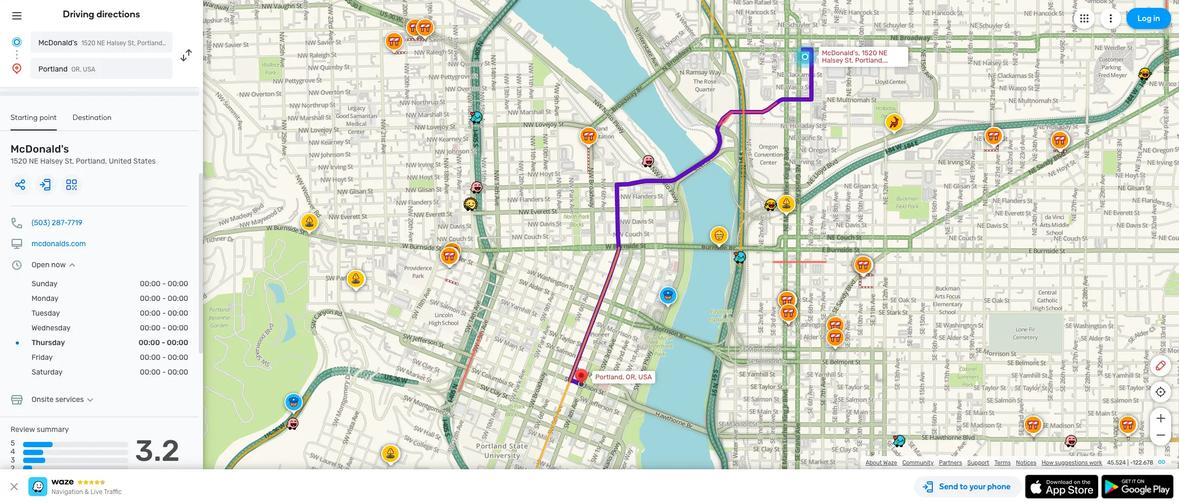 Task type: vqa. For each thing, say whether or not it's contained in the screenshot.
The International inside Los Angeles International Airport 1 World Way, Los Angeles, CA 90045, USA
no



Task type: locate. For each thing, give the bounding box(es) containing it.
- for friday
[[162, 353, 166, 362]]

2 horizontal spatial halsey
[[822, 56, 843, 64]]

live
[[91, 488, 103, 496]]

mcdonald's 1520 ne halsey st, portland, united states down "destination" button
[[11, 143, 156, 166]]

1 horizontal spatial halsey
[[107, 39, 126, 47]]

1 vertical spatial ne
[[879, 49, 888, 57]]

0 horizontal spatial ne
[[29, 157, 38, 166]]

saturday
[[32, 368, 63, 377]]

work
[[1090, 459, 1103, 466]]

support link
[[968, 459, 990, 466]]

2 horizontal spatial ne
[[879, 49, 888, 57]]

00:00 - 00:00 for friday
[[140, 353, 188, 362]]

1 horizontal spatial 1520
[[81, 39, 95, 47]]

ne right mcdonald's, on the top
[[879, 49, 888, 57]]

2 horizontal spatial states
[[845, 64, 866, 72]]

or, for portland
[[71, 66, 81, 73]]

00:00 - 00:00
[[140, 279, 188, 288], [140, 294, 188, 303], [140, 309, 188, 318], [140, 324, 188, 333], [139, 338, 188, 347], [140, 353, 188, 362], [140, 368, 188, 377]]

usa for portland,
[[639, 373, 652, 381]]

or,
[[71, 66, 81, 73], [626, 373, 637, 381]]

notices
[[1016, 459, 1037, 466]]

suggestions
[[1055, 459, 1088, 466]]

1 vertical spatial st,
[[845, 56, 854, 64]]

mcdonalds.com
[[32, 239, 86, 248]]

1 vertical spatial states
[[845, 64, 866, 72]]

00:00 - 00:00 for wednesday
[[140, 324, 188, 333]]

mcdonald's
[[38, 38, 78, 47], [11, 143, 69, 155]]

destination
[[73, 113, 112, 122]]

ne down 'driving directions'
[[97, 39, 105, 47]]

-
[[162, 279, 166, 288], [162, 294, 166, 303], [162, 309, 166, 318], [162, 324, 166, 333], [162, 338, 165, 347], [162, 353, 166, 362], [162, 368, 166, 377], [1131, 459, 1133, 466]]

2 vertical spatial 1520
[[11, 157, 27, 166]]

mcdonald's down starting point button
[[11, 143, 69, 155]]

2 horizontal spatial 1520
[[862, 49, 877, 57]]

ne
[[97, 39, 105, 47], [879, 49, 888, 57], [29, 157, 38, 166]]

0 horizontal spatial united
[[109, 157, 132, 166]]

zoom out image
[[1155, 429, 1168, 441]]

1520 down starting point button
[[11, 157, 27, 166]]

1 horizontal spatial united
[[165, 39, 185, 47]]

0 vertical spatial usa
[[83, 66, 95, 73]]

3.2
[[135, 434, 180, 468]]

0 horizontal spatial states
[[133, 157, 156, 166]]

starting point
[[11, 113, 57, 122]]

2 vertical spatial st,
[[65, 157, 74, 166]]

2 horizontal spatial united
[[822, 64, 843, 72]]

1 vertical spatial or,
[[626, 373, 637, 381]]

0 horizontal spatial 1520
[[11, 157, 27, 166]]

mcdonald's up portland
[[38, 38, 78, 47]]

current location image
[[11, 36, 23, 48]]

00:00
[[140, 279, 161, 288], [168, 279, 188, 288], [140, 294, 161, 303], [168, 294, 188, 303], [140, 309, 161, 318], [168, 309, 188, 318], [140, 324, 161, 333], [168, 324, 188, 333], [139, 338, 160, 347], [167, 338, 188, 347], [140, 353, 161, 362], [168, 353, 188, 362], [140, 368, 161, 377], [168, 368, 188, 377]]

or, inside portland or, usa
[[71, 66, 81, 73]]

usa for portland
[[83, 66, 95, 73]]

(503)
[[32, 218, 50, 227]]

2
[[11, 464, 15, 473]]

0 vertical spatial mcdonald's
[[38, 38, 78, 47]]

summary
[[37, 425, 69, 434]]

store image
[[11, 394, 23, 406]]

1 vertical spatial 1520
[[862, 49, 877, 57]]

driving
[[63, 8, 94, 20]]

0 horizontal spatial st,
[[65, 157, 74, 166]]

122.678
[[1133, 459, 1154, 466]]

0 vertical spatial states
[[187, 39, 206, 47]]

1 vertical spatial usa
[[639, 373, 652, 381]]

usa
[[83, 66, 95, 73], [639, 373, 652, 381]]

0 vertical spatial united
[[165, 39, 185, 47]]

united
[[165, 39, 185, 47], [822, 64, 843, 72], [109, 157, 132, 166]]

(503) 287-7719 link
[[32, 218, 82, 227]]

0 vertical spatial ne
[[97, 39, 105, 47]]

thursday
[[32, 338, 65, 347]]

point
[[40, 113, 57, 122]]

portland
[[38, 65, 68, 74]]

states
[[187, 39, 206, 47], [845, 64, 866, 72], [133, 157, 156, 166]]

driving directions
[[63, 8, 140, 20]]

open now button
[[32, 260, 78, 269]]

0 vertical spatial st,
[[128, 39, 136, 47]]

0 horizontal spatial or,
[[71, 66, 81, 73]]

halsey
[[107, 39, 126, 47], [822, 56, 843, 64], [40, 157, 63, 166]]

or, for portland,
[[626, 373, 637, 381]]

(503) 287-7719
[[32, 218, 82, 227]]

- for wednesday
[[162, 324, 166, 333]]

0 vertical spatial or,
[[71, 66, 81, 73]]

&
[[85, 488, 89, 496]]

tuesday
[[32, 309, 60, 318]]

2 vertical spatial states
[[133, 157, 156, 166]]

about
[[866, 459, 882, 466]]

terms link
[[995, 459, 1011, 466]]

notices link
[[1016, 459, 1037, 466]]

how
[[1042, 459, 1054, 466]]

1520 down driving
[[81, 39, 95, 47]]

1 vertical spatial mcdonald's
[[11, 143, 69, 155]]

support
[[968, 459, 990, 466]]

1 vertical spatial united
[[822, 64, 843, 72]]

portland,
[[137, 39, 164, 47], [855, 56, 884, 64], [76, 157, 107, 166], [596, 373, 624, 381]]

x image
[[8, 480, 21, 493]]

about waze link
[[866, 459, 898, 466]]

2 horizontal spatial st,
[[845, 56, 854, 64]]

ne down starting point button
[[29, 157, 38, 166]]

portland, inside mcdonald's, 1520 ne halsey st, portland, united states
[[855, 56, 884, 64]]

mcdonald's 1520 ne halsey st, portland, united states
[[38, 38, 206, 47], [11, 143, 156, 166]]

usa inside portland or, usa
[[83, 66, 95, 73]]

chevron down image
[[84, 396, 96, 404]]

2 vertical spatial halsey
[[40, 157, 63, 166]]

1520
[[81, 39, 95, 47], [862, 49, 877, 57], [11, 157, 27, 166]]

1 horizontal spatial st,
[[128, 39, 136, 47]]

0 horizontal spatial halsey
[[40, 157, 63, 166]]

mcdonald's, 1520 ne halsey st, portland, united states
[[822, 49, 888, 72]]

00:00 - 00:00 for sunday
[[140, 279, 188, 288]]

1 horizontal spatial or,
[[626, 373, 637, 381]]

halsey inside mcdonald's, 1520 ne halsey st, portland, united states
[[822, 56, 843, 64]]

- for monday
[[162, 294, 166, 303]]

about waze community partners support terms notices how suggestions work 45.524 | -122.678
[[866, 459, 1154, 466]]

1520 right mcdonald's, on the top
[[862, 49, 877, 57]]

chevron up image
[[66, 261, 78, 269]]

clock image
[[11, 259, 23, 271]]

0 horizontal spatial usa
[[83, 66, 95, 73]]

1 vertical spatial mcdonald's 1520 ne halsey st, portland, united states
[[11, 143, 156, 166]]

friday
[[32, 353, 53, 362]]

mcdonald's 1520 ne halsey st, portland, united states down "directions"
[[38, 38, 206, 47]]

how suggestions work link
[[1042, 459, 1103, 466]]

2 vertical spatial united
[[109, 157, 132, 166]]

onsite services
[[32, 395, 84, 404]]

st,
[[128, 39, 136, 47], [845, 56, 854, 64], [65, 157, 74, 166]]

0 vertical spatial halsey
[[107, 39, 126, 47]]

navigation
[[52, 488, 83, 496]]

1 horizontal spatial usa
[[639, 373, 652, 381]]

7719
[[67, 218, 82, 227]]

1 vertical spatial halsey
[[822, 56, 843, 64]]

united inside mcdonald's, 1520 ne halsey st, portland, united states
[[822, 64, 843, 72]]



Task type: describe. For each thing, give the bounding box(es) containing it.
- for saturday
[[162, 368, 166, 377]]

open now
[[32, 260, 66, 269]]

community link
[[903, 459, 934, 466]]

onsite
[[32, 395, 54, 404]]

5 4 3 2
[[11, 439, 15, 473]]

5
[[11, 439, 15, 448]]

zoom in image
[[1155, 412, 1168, 425]]

destination button
[[73, 113, 112, 129]]

0 vertical spatial 1520
[[81, 39, 95, 47]]

partners link
[[939, 459, 963, 466]]

computer image
[[11, 238, 23, 250]]

1520 inside mcdonald's, 1520 ne halsey st, portland, united states
[[862, 49, 877, 57]]

review
[[11, 425, 35, 434]]

starting
[[11, 113, 38, 122]]

mcdonald's,
[[822, 49, 860, 57]]

00:00 - 00:00 for saturday
[[140, 368, 188, 377]]

states inside mcdonald's, 1520 ne halsey st, portland, united states
[[845, 64, 866, 72]]

location image
[[11, 62, 23, 75]]

- for thursday
[[162, 338, 165, 347]]

287-
[[52, 218, 67, 227]]

2 vertical spatial ne
[[29, 157, 38, 166]]

directions
[[97, 8, 140, 20]]

- for tuesday
[[162, 309, 166, 318]]

3
[[11, 456, 15, 465]]

mcdonalds.com link
[[32, 239, 86, 248]]

open
[[32, 260, 50, 269]]

traffic
[[104, 488, 122, 496]]

call image
[[11, 217, 23, 229]]

onsite services button
[[32, 395, 96, 404]]

community
[[903, 459, 934, 466]]

pencil image
[[1155, 359, 1167, 372]]

4
[[11, 447, 15, 456]]

partners
[[939, 459, 963, 466]]

portland or, usa
[[38, 65, 95, 74]]

00:00 - 00:00 for monday
[[140, 294, 188, 303]]

link image
[[1158, 458, 1166, 466]]

portland, or, usa
[[596, 373, 652, 381]]

terms
[[995, 459, 1011, 466]]

00:00 - 00:00 for thursday
[[139, 338, 188, 347]]

services
[[55, 395, 84, 404]]

navigation & live traffic
[[52, 488, 122, 496]]

waze
[[884, 459, 898, 466]]

1 horizontal spatial states
[[187, 39, 206, 47]]

0 vertical spatial mcdonald's 1520 ne halsey st, portland, united states
[[38, 38, 206, 47]]

- for sunday
[[162, 279, 166, 288]]

|
[[1128, 459, 1129, 466]]

st, inside mcdonald's, 1520 ne halsey st, portland, united states
[[845, 56, 854, 64]]

wednesday
[[32, 324, 71, 333]]

now
[[51, 260, 66, 269]]

monday
[[32, 294, 59, 303]]

1 horizontal spatial ne
[[97, 39, 105, 47]]

review summary
[[11, 425, 69, 434]]

45.524
[[1108, 459, 1126, 466]]

sunday
[[32, 279, 57, 288]]

00:00 - 00:00 for tuesday
[[140, 309, 188, 318]]

ne inside mcdonald's, 1520 ne halsey st, portland, united states
[[879, 49, 888, 57]]

starting point button
[[11, 113, 57, 130]]

mcdonald's inside the mcdonald's 1520 ne halsey st, portland, united states
[[11, 143, 69, 155]]



